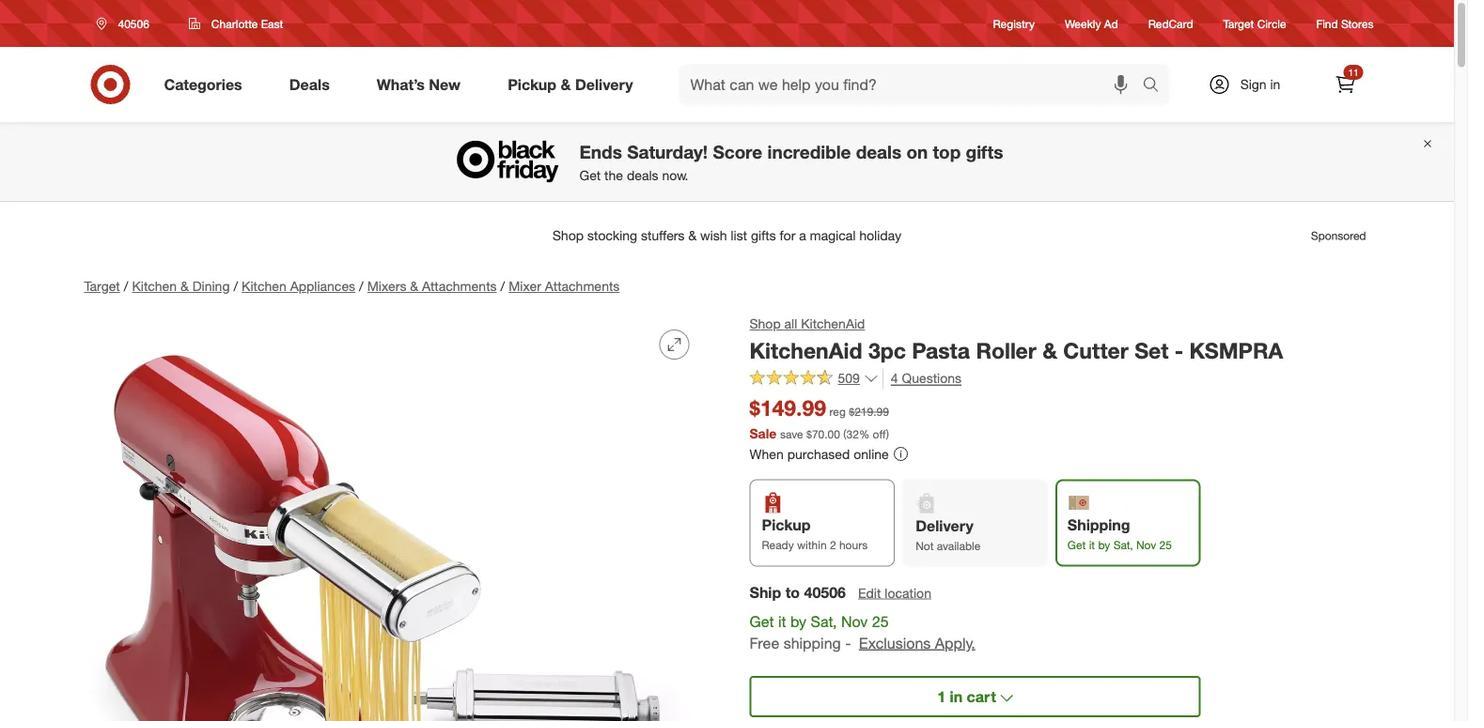 Task type: vqa. For each thing, say whether or not it's contained in the screenshot.
13 corresponding to Plants
no



Task type: describe. For each thing, give the bounding box(es) containing it.
0 vertical spatial kitchenaid
[[801, 316, 865, 332]]

what's
[[377, 75, 425, 94]]

pickup & delivery
[[508, 75, 633, 94]]

roller
[[976, 337, 1036, 364]]

registry
[[993, 16, 1035, 30]]

1 kitchen from the left
[[132, 278, 177, 295]]

purchased
[[787, 446, 850, 462]]

1 vertical spatial deals
[[627, 167, 658, 183]]

ship
[[750, 584, 781, 602]]

1
[[937, 688, 946, 706]]

circle
[[1257, 16, 1286, 30]]

sign in
[[1240, 76, 1280, 93]]

1 horizontal spatial deals
[[856, 141, 902, 163]]

when
[[750, 446, 784, 462]]

1 vertical spatial 40506
[[804, 584, 846, 602]]

kitchen & dining link
[[132, 278, 230, 295]]

1 in cart
[[937, 688, 996, 706]]

get inside get it by sat, nov 25 free shipping - exclusions apply.
[[750, 613, 774, 631]]

edit location button
[[857, 583, 932, 604]]

pasta
[[912, 337, 970, 364]]

mixer attachments link
[[509, 278, 620, 295]]

available
[[937, 539, 981, 553]]

categories link
[[148, 64, 266, 105]]

target circle
[[1223, 16, 1286, 30]]

questions
[[902, 371, 961, 387]]

target circle link
[[1223, 15, 1286, 32]]

search
[[1134, 77, 1179, 95]]

advertisement region
[[69, 213, 1385, 258]]

by inside the "shipping get it by sat, nov 25"
[[1098, 538, 1110, 552]]

get inside 'ends saturday! score incredible deals on top gifts get the deals now.'
[[579, 167, 601, 183]]

1 in cart for kitchenaid 3pc pasta roller & cutter set - ksmpra element
[[937, 688, 996, 706]]

it inside get it by sat, nov 25 free shipping - exclusions apply.
[[778, 613, 786, 631]]

$149.99 reg $219.99 sale save $ 70.00 ( 32 % off )
[[750, 395, 889, 442]]

edit location
[[858, 585, 931, 601]]

registry link
[[993, 15, 1035, 32]]

sale
[[750, 425, 777, 442]]

to
[[785, 584, 800, 602]]

$
[[806, 427, 812, 441]]

sign in link
[[1192, 64, 1310, 105]]

all
[[784, 316, 797, 332]]

reg
[[829, 405, 846, 419]]

weekly
[[1065, 16, 1101, 30]]

score
[[713, 141, 762, 163]]

weekly ad
[[1065, 16, 1118, 30]]

charlotte east
[[211, 16, 283, 31]]

target for target circle
[[1223, 16, 1254, 30]]

$219.99
[[849, 405, 889, 419]]

nov inside get it by sat, nov 25 free shipping - exclusions apply.
[[841, 613, 868, 631]]

pickup for &
[[508, 75, 556, 94]]

gifts
[[966, 141, 1003, 163]]

cart
[[967, 688, 996, 706]]

hours
[[839, 538, 868, 552]]

mixers
[[367, 278, 406, 295]]

What can we help you find? suggestions appear below search field
[[679, 64, 1147, 105]]

exclusions
[[859, 634, 931, 653]]

delivery inside delivery not available
[[916, 517, 973, 536]]

25 inside get it by sat, nov 25 free shipping - exclusions apply.
[[872, 613, 889, 631]]

within
[[797, 538, 827, 552]]

mixers & attachments link
[[367, 278, 497, 295]]

ad
[[1104, 16, 1118, 30]]

the
[[604, 167, 623, 183]]

weekly ad link
[[1065, 15, 1118, 32]]

- inside get it by sat, nov 25 free shipping - exclusions apply.
[[845, 634, 851, 653]]

%
[[859, 427, 870, 441]]

40506 button
[[84, 7, 169, 40]]

edit
[[858, 585, 881, 601]]

2 attachments from the left
[[545, 278, 620, 295]]

sign
[[1240, 76, 1267, 93]]

ship to 40506
[[750, 584, 846, 602]]

find stores
[[1316, 16, 1374, 30]]

ends
[[579, 141, 622, 163]]

1 attachments from the left
[[422, 278, 497, 295]]

on
[[906, 141, 928, 163]]

incredible
[[767, 141, 851, 163]]

mixer
[[509, 278, 541, 295]]

1 / from the left
[[124, 278, 128, 295]]

by inside get it by sat, nov 25 free shipping - exclusions apply.
[[790, 613, 807, 631]]

deals link
[[273, 64, 353, 105]]



Task type: locate. For each thing, give the bounding box(es) containing it.
(
[[843, 427, 846, 441]]

1 horizontal spatial attachments
[[545, 278, 620, 295]]

off
[[873, 427, 886, 441]]

0 vertical spatial pickup
[[508, 75, 556, 94]]

in for 1
[[950, 688, 963, 706]]

ends saturday! score incredible deals on top gifts get the deals now.
[[579, 141, 1003, 183]]

11
[[1348, 66, 1359, 78]]

1 horizontal spatial kitchen
[[242, 278, 286, 295]]

deals left on
[[856, 141, 902, 163]]

0 vertical spatial it
[[1089, 538, 1095, 552]]

/ right target link
[[124, 278, 128, 295]]

charlotte
[[211, 16, 258, 31]]

pickup ready within 2 hours
[[762, 516, 868, 552]]

it down shipping
[[1089, 538, 1095, 552]]

in for sign
[[1270, 76, 1280, 93]]

find
[[1316, 16, 1338, 30]]

0 horizontal spatial it
[[778, 613, 786, 631]]

0 horizontal spatial get
[[579, 167, 601, 183]]

1 vertical spatial nov
[[841, 613, 868, 631]]

kitchenaid 3pc pasta roller & cutter set - ksmpra, 1 of 9 image
[[84, 315, 704, 722]]

dining
[[192, 278, 230, 295]]

1 vertical spatial get
[[1068, 538, 1086, 552]]

ksmpra
[[1189, 337, 1283, 364]]

1 vertical spatial sat,
[[811, 613, 837, 631]]

sat, up shipping
[[811, 613, 837, 631]]

free
[[750, 634, 779, 653]]

in
[[1270, 76, 1280, 93], [950, 688, 963, 706]]

0 horizontal spatial in
[[950, 688, 963, 706]]

charlotte east button
[[177, 7, 295, 40]]

1 horizontal spatial delivery
[[916, 517, 973, 536]]

2 vertical spatial get
[[750, 613, 774, 631]]

it up free
[[778, 613, 786, 631]]

)
[[886, 427, 889, 441]]

1 vertical spatial -
[[845, 634, 851, 653]]

get down shipping
[[1068, 538, 1086, 552]]

target for target / kitchen & dining / kitchen appliances / mixers & attachments / mixer attachments
[[84, 278, 120, 295]]

delivery up ends
[[575, 75, 633, 94]]

0 horizontal spatial delivery
[[575, 75, 633, 94]]

search button
[[1134, 64, 1179, 109]]

0 horizontal spatial target
[[84, 278, 120, 295]]

east
[[261, 16, 283, 31]]

it
[[1089, 538, 1095, 552], [778, 613, 786, 631]]

exclusions apply. link
[[859, 634, 975, 653]]

get up free
[[750, 613, 774, 631]]

0 horizontal spatial by
[[790, 613, 807, 631]]

1 horizontal spatial get
[[750, 613, 774, 631]]

/ left mixers
[[359, 278, 363, 295]]

0 horizontal spatial kitchen
[[132, 278, 177, 295]]

2 kitchen from the left
[[242, 278, 286, 295]]

- right set
[[1175, 337, 1183, 364]]

delivery
[[575, 75, 633, 94], [916, 517, 973, 536]]

4 / from the left
[[501, 278, 505, 295]]

/ left 'mixer' at the top left
[[501, 278, 505, 295]]

deals
[[856, 141, 902, 163], [627, 167, 658, 183]]

sat,
[[1113, 538, 1133, 552], [811, 613, 837, 631]]

delivery not available
[[916, 517, 981, 553]]

online
[[854, 446, 889, 462]]

shipping
[[1068, 516, 1130, 535]]

4 questions
[[891, 371, 961, 387]]

save
[[780, 427, 803, 441]]

1 horizontal spatial -
[[1175, 337, 1183, 364]]

/ right dining
[[233, 278, 238, 295]]

1 horizontal spatial by
[[1098, 538, 1110, 552]]

nov inside the "shipping get it by sat, nov 25"
[[1136, 538, 1156, 552]]

attachments
[[422, 278, 497, 295], [545, 278, 620, 295]]

kitchenaid right the all
[[801, 316, 865, 332]]

1 vertical spatial target
[[84, 278, 120, 295]]

target
[[1223, 16, 1254, 30], [84, 278, 120, 295]]

0 horizontal spatial 25
[[872, 613, 889, 631]]

1 horizontal spatial sat,
[[1113, 538, 1133, 552]]

0 vertical spatial 40506
[[118, 16, 149, 31]]

0 vertical spatial deals
[[856, 141, 902, 163]]

509
[[838, 370, 860, 387]]

11 link
[[1325, 64, 1366, 105]]

when purchased online
[[750, 446, 889, 462]]

4 questions link
[[882, 368, 961, 390]]

1 horizontal spatial 25
[[1159, 538, 1172, 552]]

- inside shop all kitchenaid kitchenaid 3pc pasta roller & cutter set - ksmpra
[[1175, 337, 1183, 364]]

cutter
[[1063, 337, 1129, 364]]

0 vertical spatial get
[[579, 167, 601, 183]]

ready
[[762, 538, 794, 552]]

2 horizontal spatial get
[[1068, 538, 1086, 552]]

1 vertical spatial by
[[790, 613, 807, 631]]

what's new link
[[361, 64, 484, 105]]

/
[[124, 278, 128, 295], [233, 278, 238, 295], [359, 278, 363, 295], [501, 278, 505, 295]]

top
[[933, 141, 961, 163]]

by down shipping
[[1098, 538, 1110, 552]]

0 horizontal spatial pickup
[[508, 75, 556, 94]]

location
[[885, 585, 931, 601]]

0 vertical spatial nov
[[1136, 538, 1156, 552]]

40506 inside dropdown button
[[118, 16, 149, 31]]

1 vertical spatial kitchenaid
[[750, 337, 862, 364]]

now.
[[662, 167, 688, 183]]

kitchen right dining
[[242, 278, 286, 295]]

1 vertical spatial 25
[[872, 613, 889, 631]]

shipping
[[784, 634, 841, 653]]

shop all kitchenaid kitchenaid 3pc pasta roller & cutter set - ksmpra
[[750, 316, 1283, 364]]

0 horizontal spatial deals
[[627, 167, 658, 183]]

25 inside the "shipping get it by sat, nov 25"
[[1159, 538, 1172, 552]]

kitchenaid
[[801, 316, 865, 332], [750, 337, 862, 364]]

pickup for ready
[[762, 516, 811, 535]]

pickup right "new"
[[508, 75, 556, 94]]

set
[[1135, 337, 1169, 364]]

1 horizontal spatial in
[[1270, 76, 1280, 93]]

0 horizontal spatial sat,
[[811, 613, 837, 631]]

1 vertical spatial pickup
[[762, 516, 811, 535]]

it inside the "shipping get it by sat, nov 25"
[[1089, 538, 1095, 552]]

- right shipping
[[845, 634, 851, 653]]

kitchen appliances link
[[242, 278, 355, 295]]

by
[[1098, 538, 1110, 552], [790, 613, 807, 631]]

2 / from the left
[[233, 278, 238, 295]]

-
[[1175, 337, 1183, 364], [845, 634, 851, 653]]

32
[[846, 427, 859, 441]]

nov
[[1136, 538, 1156, 552], [841, 613, 868, 631]]

$149.99
[[750, 395, 826, 422]]

pickup up ready at right
[[762, 516, 811, 535]]

0 vertical spatial in
[[1270, 76, 1280, 93]]

0 vertical spatial target
[[1223, 16, 1254, 30]]

0 vertical spatial delivery
[[575, 75, 633, 94]]

stores
[[1341, 16, 1374, 30]]

by up shipping
[[790, 613, 807, 631]]

1 horizontal spatial nov
[[1136, 538, 1156, 552]]

pickup
[[508, 75, 556, 94], [762, 516, 811, 535]]

target link
[[84, 278, 120, 295]]

1 horizontal spatial target
[[1223, 16, 1254, 30]]

sat, inside the "shipping get it by sat, nov 25"
[[1113, 538, 1133, 552]]

3 / from the left
[[359, 278, 363, 295]]

25
[[1159, 538, 1172, 552], [872, 613, 889, 631]]

1 vertical spatial in
[[950, 688, 963, 706]]

attachments left 'mixer' at the top left
[[422, 278, 497, 295]]

70.00
[[812, 427, 840, 441]]

in right sign
[[1270, 76, 1280, 93]]

1 horizontal spatial pickup
[[762, 516, 811, 535]]

0 vertical spatial sat,
[[1113, 538, 1133, 552]]

sat, down shipping
[[1113, 538, 1133, 552]]

0 horizontal spatial attachments
[[422, 278, 497, 295]]

apply.
[[935, 634, 975, 653]]

1 horizontal spatial it
[[1089, 538, 1095, 552]]

0 vertical spatial by
[[1098, 538, 1110, 552]]

attachments right 'mixer' at the top left
[[545, 278, 620, 295]]

target / kitchen & dining / kitchen appliances / mixers & attachments / mixer attachments
[[84, 278, 620, 295]]

4
[[891, 371, 898, 387]]

get left the
[[579, 167, 601, 183]]

shop
[[750, 316, 781, 332]]

get inside the "shipping get it by sat, nov 25"
[[1068, 538, 1086, 552]]

kitchenaid up 509 link
[[750, 337, 862, 364]]

0 vertical spatial 25
[[1159, 538, 1172, 552]]

sat, inside get it by sat, nov 25 free shipping - exclusions apply.
[[811, 613, 837, 631]]

1 vertical spatial it
[[778, 613, 786, 631]]

redcard
[[1148, 16, 1193, 30]]

0 horizontal spatial nov
[[841, 613, 868, 631]]

get it by sat, nov 25 free shipping - exclusions apply.
[[750, 613, 975, 653]]

1 horizontal spatial 40506
[[804, 584, 846, 602]]

3pc
[[868, 337, 906, 364]]

redcard link
[[1148, 15, 1193, 32]]

pickup & delivery link
[[492, 64, 657, 105]]

deals right the
[[627, 167, 658, 183]]

& inside shop all kitchenaid kitchenaid 3pc pasta roller & cutter set - ksmpra
[[1042, 337, 1057, 364]]

pickup inside pickup ready within 2 hours
[[762, 516, 811, 535]]

kitchen right target link
[[132, 278, 177, 295]]

in right 1
[[950, 688, 963, 706]]

delivery up available at the bottom right of the page
[[916, 517, 973, 536]]

1 vertical spatial delivery
[[916, 517, 973, 536]]

target left circle
[[1223, 16, 1254, 30]]

find stores link
[[1316, 15, 1374, 32]]

shipping get it by sat, nov 25
[[1068, 516, 1172, 552]]

0 horizontal spatial -
[[845, 634, 851, 653]]

509 link
[[750, 368, 879, 391]]

kitchen
[[132, 278, 177, 295], [242, 278, 286, 295]]

0 horizontal spatial 40506
[[118, 16, 149, 31]]

0 vertical spatial -
[[1175, 337, 1183, 364]]

saturday!
[[627, 141, 708, 163]]

target left kitchen & dining link
[[84, 278, 120, 295]]



